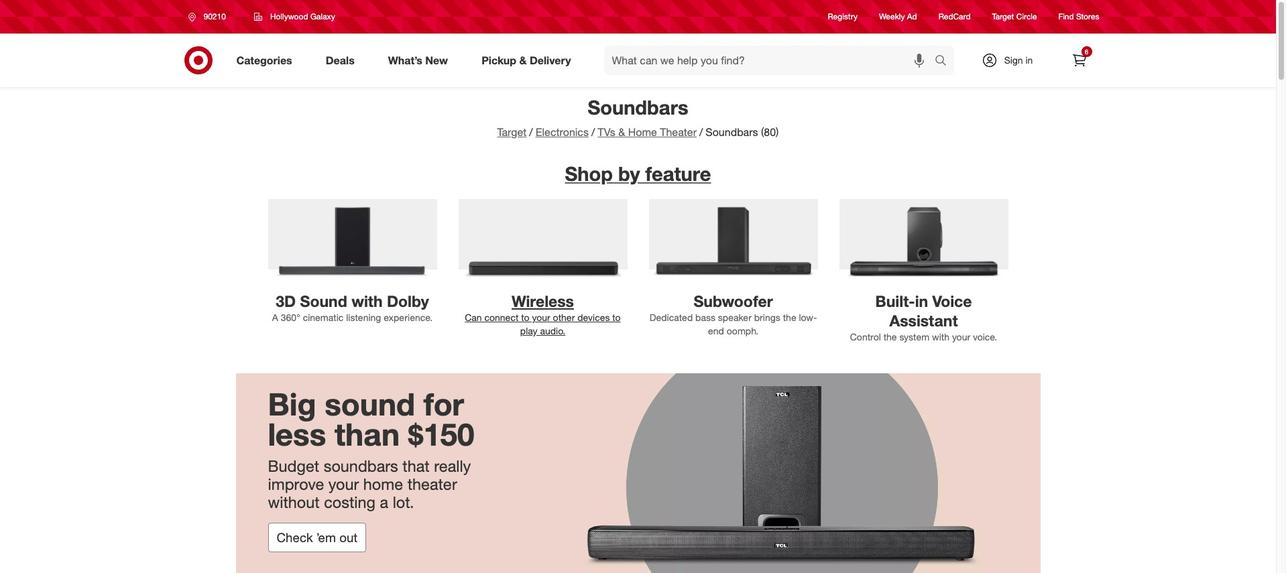Task type: describe. For each thing, give the bounding box(es) containing it.
the for built-in voice assistant
[[884, 331, 897, 343]]

soundbars target / electronics / tvs & home theater / soundbars (80)
[[497, 95, 779, 139]]

built-in voice assistant control the system with your voice.
[[850, 292, 998, 343]]

6
[[1085, 48, 1089, 56]]

assistant
[[890, 311, 958, 330]]

2 / from the left
[[592, 125, 595, 139]]

find
[[1059, 12, 1074, 22]]

sound
[[300, 292, 347, 311]]

target link
[[497, 125, 527, 139]]

pickup & delivery link
[[470, 46, 588, 75]]

& inside pickup & delivery link
[[520, 53, 527, 67]]

that
[[403, 457, 430, 476]]

low-
[[799, 312, 817, 323]]

built-
[[876, 292, 915, 311]]

circle
[[1017, 12, 1037, 22]]

electronics
[[536, 125, 589, 139]]

'em
[[317, 530, 336, 545]]

for
[[424, 385, 464, 423]]

by
[[618, 162, 640, 186]]

target circle
[[992, 12, 1037, 22]]

search button
[[929, 46, 961, 78]]

home
[[628, 125, 657, 139]]

feature
[[646, 162, 711, 186]]

a
[[380, 493, 388, 513]]

wireless
[[512, 292, 574, 311]]

galaxy
[[311, 11, 335, 21]]

tvs & home theater link
[[598, 125, 697, 139]]

90210
[[204, 11, 226, 21]]

what's new link
[[377, 46, 465, 75]]

really
[[434, 457, 471, 476]]

what's
[[388, 53, 423, 67]]

& inside 'soundbars target / electronics / tvs & home theater / soundbars (80)'
[[619, 125, 625, 139]]

check
[[277, 530, 313, 545]]

experience.
[[384, 312, 433, 323]]

1 horizontal spatial target
[[992, 12, 1014, 22]]

theater
[[408, 475, 457, 494]]

listening
[[346, 312, 381, 323]]

brings
[[754, 312, 781, 323]]

in for built-
[[915, 292, 929, 311]]

$150
[[408, 416, 475, 454]]

check 'em out button
[[268, 523, 366, 553]]

oomph.
[[727, 325, 759, 337]]

target inside 'soundbars target / electronics / tvs & home theater / soundbars (80)'
[[497, 125, 527, 139]]

shop by feature link
[[252, 162, 1025, 186]]

sign in link
[[970, 46, 1054, 75]]

redcard link
[[939, 11, 971, 23]]

bass
[[696, 312, 716, 323]]

shop
[[565, 162, 613, 186]]

wireless can connect to your other devices to play audio.
[[465, 292, 621, 337]]

1 to from the left
[[521, 312, 530, 323]]

90210 button
[[179, 5, 240, 29]]

sound
[[325, 385, 415, 423]]

check 'em out
[[277, 530, 358, 545]]

new
[[426, 53, 448, 67]]

deals
[[326, 53, 355, 67]]

control
[[850, 331, 881, 343]]

home
[[363, 475, 403, 494]]

with inside "3d sound with dolby a 360° cinematic listening experience."
[[352, 292, 383, 311]]

pickup & delivery
[[482, 53, 571, 67]]

without
[[268, 493, 320, 513]]

3d
[[276, 292, 296, 311]]

redcard
[[939, 12, 971, 22]]

delivery
[[530, 53, 571, 67]]

costing
[[324, 493, 376, 513]]

budget
[[268, 457, 319, 476]]

soundbars
[[324, 457, 398, 476]]

electronics link
[[536, 125, 589, 139]]

a
[[272, 312, 278, 323]]



Task type: locate. For each thing, give the bounding box(es) containing it.
hollywood galaxy button
[[245, 5, 344, 29]]

audio.
[[540, 325, 566, 337]]

0 vertical spatial your
[[532, 312, 551, 323]]

2 horizontal spatial /
[[700, 125, 703, 139]]

in for sign
[[1026, 54, 1033, 66]]

1 / from the left
[[529, 125, 533, 139]]

the left low-
[[783, 312, 797, 323]]

1 horizontal spatial in
[[1026, 54, 1033, 66]]

subwoofer
[[694, 292, 773, 311]]

your inside wireless can connect to your other devices to play audio.
[[532, 312, 551, 323]]

1 vertical spatial in
[[915, 292, 929, 311]]

sign
[[1005, 54, 1023, 66]]

360°
[[281, 312, 300, 323]]

0 horizontal spatial target
[[497, 125, 527, 139]]

3 / from the left
[[700, 125, 703, 139]]

1 vertical spatial soundbars
[[706, 125, 758, 139]]

1 horizontal spatial &
[[619, 125, 625, 139]]

end
[[708, 325, 724, 337]]

/ right target link
[[529, 125, 533, 139]]

with down assistant
[[932, 331, 950, 343]]

what's new
[[388, 53, 448, 67]]

0 horizontal spatial to
[[521, 312, 530, 323]]

in right sign
[[1026, 54, 1033, 66]]

2 to from the left
[[613, 312, 621, 323]]

your inside the big sound for less than $150 budget soundbars that really improve your home theater without costing a lot.
[[329, 475, 359, 494]]

0 horizontal spatial /
[[529, 125, 533, 139]]

0 vertical spatial target
[[992, 12, 1014, 22]]

to
[[521, 312, 530, 323], [613, 312, 621, 323]]

subwoofer dedicated bass speaker brings the low- end oomph.
[[650, 292, 817, 337]]

weekly ad
[[879, 12, 917, 22]]

tvs
[[598, 125, 616, 139]]

to right devices
[[613, 312, 621, 323]]

your left voice.
[[952, 331, 971, 343]]

connect
[[485, 312, 519, 323]]

0 horizontal spatial your
[[329, 475, 359, 494]]

other
[[553, 312, 575, 323]]

system
[[900, 331, 930, 343]]

your
[[532, 312, 551, 323], [952, 331, 971, 343], [329, 475, 359, 494]]

& right tvs
[[619, 125, 625, 139]]

1 vertical spatial your
[[952, 331, 971, 343]]

less
[[268, 416, 326, 454]]

dolby
[[387, 292, 429, 311]]

0 vertical spatial with
[[352, 292, 383, 311]]

target
[[992, 12, 1014, 22], [497, 125, 527, 139]]

weekly ad link
[[879, 11, 917, 23]]

your left home in the left bottom of the page
[[329, 475, 359, 494]]

to up play
[[521, 312, 530, 323]]

the left system on the bottom right
[[884, 331, 897, 343]]

hollywood
[[270, 11, 308, 21]]

your inside built-in voice assistant control the system with your voice.
[[952, 331, 971, 343]]

the inside subwoofer dedicated bass speaker brings the low- end oomph.
[[783, 312, 797, 323]]

weekly
[[879, 12, 905, 22]]

(80)
[[761, 125, 779, 139]]

1 horizontal spatial with
[[932, 331, 950, 343]]

categories link
[[225, 46, 309, 75]]

registry
[[828, 12, 858, 22]]

/ left tvs
[[592, 125, 595, 139]]

search
[[929, 55, 961, 68]]

voice
[[933, 292, 972, 311]]

1 vertical spatial with
[[932, 331, 950, 343]]

improve
[[268, 475, 324, 494]]

in inside built-in voice assistant control the system with your voice.
[[915, 292, 929, 311]]

hollywood galaxy
[[270, 11, 335, 21]]

in
[[1026, 54, 1033, 66], [915, 292, 929, 311]]

soundbars up home
[[588, 95, 689, 119]]

1 horizontal spatial soundbars
[[706, 125, 758, 139]]

1 horizontal spatial the
[[884, 331, 897, 343]]

0 horizontal spatial in
[[915, 292, 929, 311]]

/ right theater
[[700, 125, 703, 139]]

0 vertical spatial in
[[1026, 54, 1033, 66]]

target circle link
[[992, 11, 1037, 23]]

cinematic
[[303, 312, 344, 323]]

play
[[520, 325, 538, 337]]

6 link
[[1065, 46, 1094, 75]]

0 vertical spatial soundbars
[[588, 95, 689, 119]]

voice.
[[973, 331, 998, 343]]

0 vertical spatial the
[[783, 312, 797, 323]]

soundbars left (80)
[[706, 125, 758, 139]]

registry link
[[828, 11, 858, 23]]

the inside built-in voice assistant control the system with your voice.
[[884, 331, 897, 343]]

1 vertical spatial &
[[619, 125, 625, 139]]

sign in
[[1005, 54, 1033, 66]]

speaker
[[718, 312, 752, 323]]

pickup
[[482, 53, 517, 67]]

big sound for less than $150 budget soundbars that really improve your home theater without costing a lot.
[[268, 385, 475, 513]]

ad
[[907, 12, 917, 22]]

big
[[268, 385, 316, 423]]

shop by feature
[[565, 162, 711, 186]]

0 horizontal spatial the
[[783, 312, 797, 323]]

find stores link
[[1059, 11, 1100, 23]]

target left the circle
[[992, 12, 1014, 22]]

2 horizontal spatial your
[[952, 331, 971, 343]]

0 horizontal spatial with
[[352, 292, 383, 311]]

stores
[[1077, 12, 1100, 22]]

lot.
[[393, 493, 414, 513]]

target left electronics link
[[497, 125, 527, 139]]

1 vertical spatial target
[[497, 125, 527, 139]]

categories
[[236, 53, 292, 67]]

theater
[[660, 125, 697, 139]]

&
[[520, 53, 527, 67], [619, 125, 625, 139]]

What can we help you find? suggestions appear below search field
[[604, 46, 938, 75]]

1 horizontal spatial your
[[532, 312, 551, 323]]

can
[[465, 312, 482, 323]]

with inside built-in voice assistant control the system with your voice.
[[932, 331, 950, 343]]

in up assistant
[[915, 292, 929, 311]]

1 horizontal spatial to
[[613, 312, 621, 323]]

than
[[335, 416, 400, 454]]

find stores
[[1059, 12, 1100, 22]]

0 horizontal spatial soundbars
[[588, 95, 689, 119]]

0 horizontal spatial &
[[520, 53, 527, 67]]

2 vertical spatial your
[[329, 475, 359, 494]]

with
[[352, 292, 383, 311], [932, 331, 950, 343]]

0 vertical spatial &
[[520, 53, 527, 67]]

out
[[340, 530, 358, 545]]

the for subwoofer
[[783, 312, 797, 323]]

dedicated
[[650, 312, 693, 323]]

& right pickup
[[520, 53, 527, 67]]

1 vertical spatial the
[[884, 331, 897, 343]]

with up listening at left
[[352, 292, 383, 311]]

devices
[[578, 312, 610, 323]]

your down the wireless
[[532, 312, 551, 323]]

3d sound with dolby a 360° cinematic listening experience.
[[272, 292, 433, 323]]

1 horizontal spatial /
[[592, 125, 595, 139]]

deals link
[[314, 46, 371, 75]]



Task type: vqa. For each thing, say whether or not it's contained in the screenshot.
1
no



